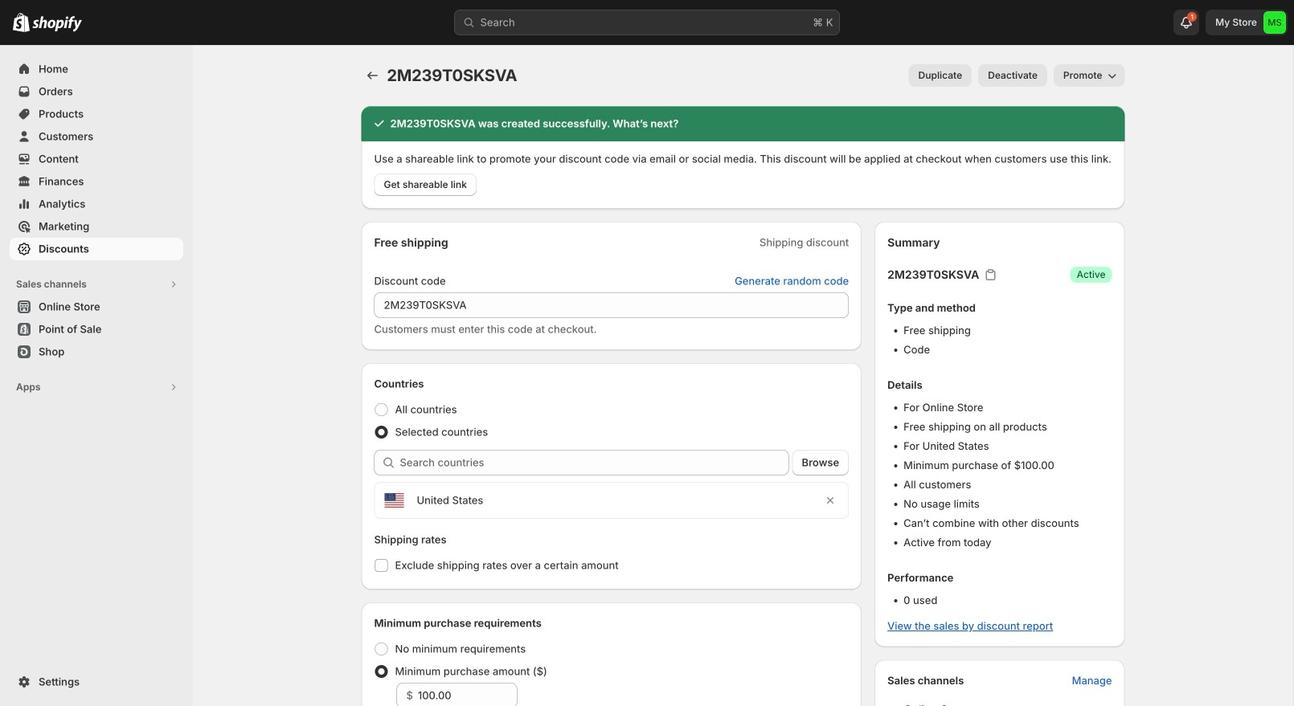 Task type: locate. For each thing, give the bounding box(es) containing it.
Search countries text field
[[400, 450, 789, 476]]

shopify image
[[13, 13, 30, 32]]

shopify image
[[32, 16, 82, 32]]

None text field
[[374, 293, 849, 319]]

my store image
[[1264, 11, 1287, 34]]



Task type: vqa. For each thing, say whether or not it's contained in the screenshot.
ADD
no



Task type: describe. For each thing, give the bounding box(es) containing it.
0.00 text field
[[418, 684, 518, 707]]



